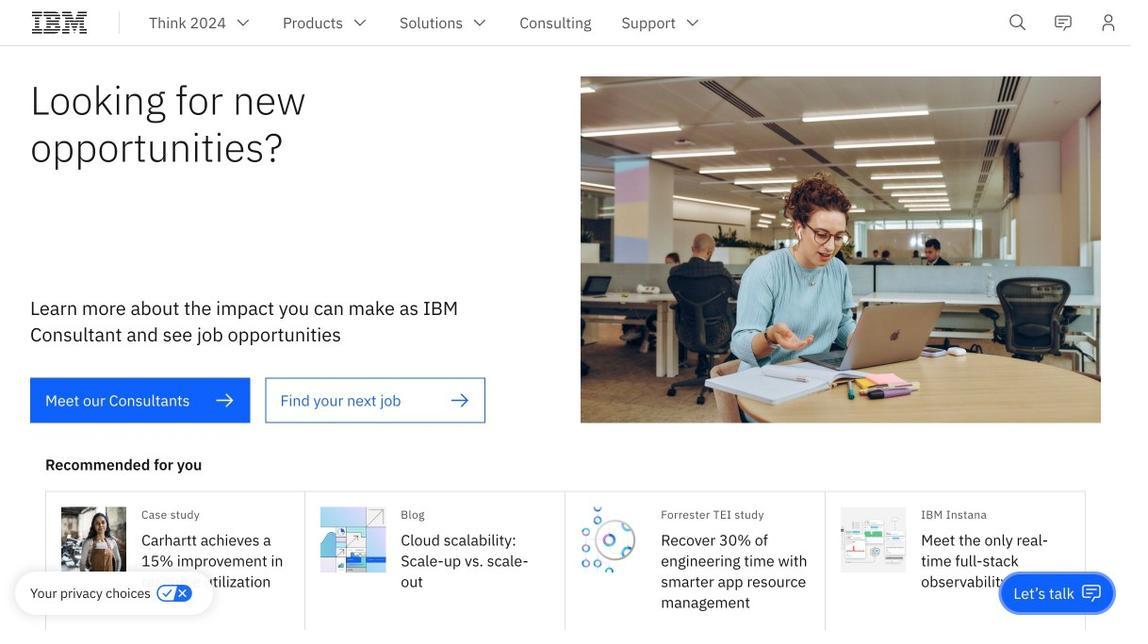 Task type: describe. For each thing, give the bounding box(es) containing it.
your privacy choices element
[[30, 583, 151, 604]]

let's talk element
[[1014, 583, 1075, 604]]



